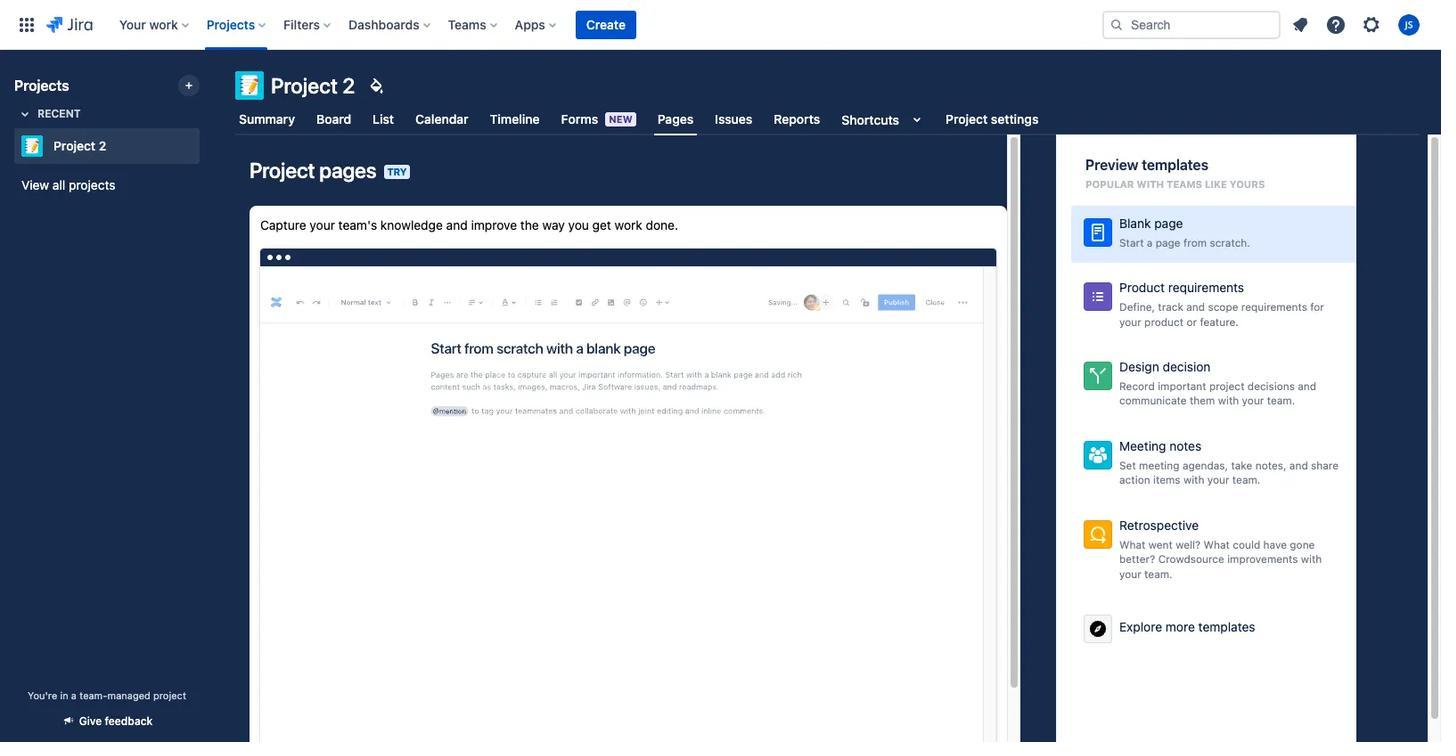 Task type: locate. For each thing, give the bounding box(es) containing it.
1 horizontal spatial what
[[1204, 538, 1230, 551]]

what up better?
[[1120, 538, 1146, 551]]

recent
[[37, 107, 81, 120]]

collapse recent projects image
[[14, 103, 36, 125]]

your down agendas,
[[1208, 474, 1230, 487]]

templates inside button
[[1199, 619, 1256, 634]]

timeline
[[490, 111, 540, 127]]

forms
[[561, 111, 598, 127]]

0 horizontal spatial 2
[[99, 138, 106, 153]]

1 horizontal spatial team.
[[1233, 474, 1261, 487]]

0 vertical spatial a
[[1147, 236, 1153, 249]]

teams
[[1167, 178, 1202, 190]]

help image
[[1325, 14, 1347, 35]]

templates
[[1142, 157, 1209, 173], [1199, 619, 1256, 634]]

blank
[[1120, 216, 1151, 231]]

banner
[[0, 0, 1441, 50]]

team. inside retrospective what went well? what could have gone better? crowdsource improvements with your team.
[[1145, 568, 1173, 581]]

notes,
[[1256, 459, 1287, 472]]

and inside design decision record important project decisions and communicate them with your team.
[[1298, 379, 1317, 393]]

page
[[1155, 216, 1183, 231], [1156, 236, 1181, 249]]

page right the blank
[[1155, 216, 1183, 231]]

1 what from the left
[[1120, 538, 1146, 551]]

and up or
[[1187, 300, 1205, 314]]

issues
[[715, 111, 753, 127]]

decision image
[[1087, 366, 1109, 387]]

retrospective
[[1120, 518, 1199, 533]]

requirements left for
[[1241, 300, 1307, 314]]

with inside design decision record important project decisions and communicate them with your team.
[[1218, 394, 1239, 408]]

0 vertical spatial projects
[[207, 16, 255, 32]]

give feedback button
[[51, 707, 163, 736]]

project up the them
[[1209, 379, 1245, 393]]

0 vertical spatial work
[[149, 16, 178, 32]]

templates inside preview templates popular with teams like yours
[[1142, 157, 1209, 173]]

have
[[1264, 538, 1287, 551]]

1 vertical spatial 2
[[99, 138, 106, 153]]

take
[[1231, 459, 1253, 472]]

a right start
[[1147, 236, 1153, 249]]

and inside product requirements define, track and scope requirements for your product or feature.
[[1187, 300, 1205, 314]]

team. down decisions
[[1267, 394, 1295, 408]]

give
[[79, 715, 102, 728]]

way
[[542, 217, 565, 233]]

your profile and settings image
[[1399, 14, 1420, 35]]

1 vertical spatial team.
[[1233, 474, 1261, 487]]

project left settings
[[946, 111, 988, 127]]

0 horizontal spatial work
[[149, 16, 178, 32]]

get
[[592, 217, 611, 233]]

and right decisions
[[1298, 379, 1317, 393]]

meeting notes image
[[1087, 445, 1109, 466]]

scope
[[1208, 300, 1238, 314]]

project 2 down recent
[[53, 138, 106, 153]]

0 horizontal spatial team.
[[1145, 568, 1173, 581]]

1 vertical spatial projects
[[14, 78, 69, 94]]

decision
[[1163, 359, 1211, 375]]

with down agendas,
[[1184, 474, 1205, 487]]

2 left set background color icon
[[342, 73, 355, 98]]

with left the teams
[[1137, 178, 1164, 190]]

explore more templates
[[1120, 619, 1256, 634]]

0 horizontal spatial what
[[1120, 538, 1146, 551]]

your inside product requirements define, track and scope requirements for your product or feature.
[[1120, 315, 1142, 328]]

better?
[[1120, 553, 1156, 566]]

create
[[586, 16, 626, 32]]

1 vertical spatial templates
[[1199, 619, 1256, 634]]

improve
[[471, 217, 517, 233]]

0 vertical spatial 2
[[342, 73, 355, 98]]

calendar
[[415, 111, 469, 127]]

your down better?
[[1120, 568, 1142, 581]]

projects
[[69, 177, 115, 193]]

you're in a team-managed project
[[28, 690, 186, 701]]

pages
[[658, 111, 694, 126]]

0 horizontal spatial project 2
[[53, 138, 106, 153]]

managed
[[107, 690, 150, 701]]

your
[[119, 16, 146, 32]]

search image
[[1110, 17, 1124, 32]]

0 vertical spatial project 2
[[271, 73, 355, 98]]

0 vertical spatial project
[[1209, 379, 1245, 393]]

0 vertical spatial team.
[[1267, 394, 1295, 408]]

design
[[1120, 359, 1159, 375]]

2 up the view all projects link
[[99, 138, 106, 153]]

your down decisions
[[1242, 394, 1264, 408]]

2 horizontal spatial team.
[[1267, 394, 1295, 408]]

add to starred image
[[194, 135, 216, 157]]

project 2 link
[[14, 128, 193, 164]]

notifications image
[[1290, 14, 1311, 35]]

1 horizontal spatial a
[[1147, 236, 1153, 249]]

project inside design decision record important project decisions and communicate them with your team.
[[1209, 379, 1245, 393]]

like
[[1205, 178, 1227, 190]]

list
[[373, 111, 394, 127]]

them
[[1190, 394, 1215, 408]]

explore more templates button
[[1071, 602, 1357, 656]]

1 vertical spatial project 2
[[53, 138, 106, 153]]

requirements
[[1168, 280, 1244, 295], [1241, 300, 1307, 314]]

team. down take
[[1233, 474, 1261, 487]]

done.
[[646, 217, 678, 233]]

templates right more
[[1199, 619, 1256, 634]]

1 horizontal spatial work
[[615, 217, 642, 233]]

retrospective image
[[1087, 524, 1109, 545]]

1 vertical spatial a
[[71, 690, 77, 701]]

2 vertical spatial team.
[[1145, 568, 1173, 581]]

team. inside meeting notes set meeting agendas, take notes, and share action items with your team.
[[1233, 474, 1261, 487]]

work right get
[[615, 217, 642, 233]]

1 vertical spatial project
[[153, 690, 186, 701]]

1 horizontal spatial project 2
[[271, 73, 355, 98]]

try
[[387, 166, 407, 177]]

popular
[[1086, 178, 1134, 190]]

meeting notes set meeting agendas, take notes, and share action items with your team.
[[1120, 439, 1339, 487]]

you're
[[28, 690, 57, 701]]

items
[[1153, 474, 1181, 487]]

pages
[[319, 158, 377, 183]]

apps button
[[510, 10, 563, 39]]

new
[[609, 113, 633, 125]]

well?
[[1176, 538, 1201, 551]]

and
[[446, 217, 468, 233], [1187, 300, 1205, 314], [1298, 379, 1317, 393], [1290, 459, 1308, 472]]

with right the them
[[1218, 394, 1239, 408]]

1 horizontal spatial projects
[[207, 16, 255, 32]]

work right "your"
[[149, 16, 178, 32]]

your left team's
[[310, 217, 335, 233]]

projects left filters
[[207, 16, 255, 32]]

team. inside design decision record important project decisions and communicate them with your team.
[[1267, 394, 1295, 408]]

tab list
[[225, 103, 1431, 135]]

and inside meeting notes set meeting agendas, take notes, and share action items with your team.
[[1290, 459, 1308, 472]]

retrospective what went well? what could have gone better? crowdsource improvements with your team.
[[1120, 518, 1322, 581]]

0 horizontal spatial a
[[71, 690, 77, 701]]

a right in
[[71, 690, 77, 701]]

1 horizontal spatial 2
[[342, 73, 355, 98]]

your work button
[[114, 10, 196, 39]]

teams button
[[443, 10, 504, 39]]

work inside dropdown button
[[149, 16, 178, 32]]

apps
[[515, 16, 545, 32]]

requirements up scope
[[1168, 280, 1244, 295]]

feature.
[[1200, 315, 1239, 328]]

templates up the teams
[[1142, 157, 1209, 173]]

and left share on the right of page
[[1290, 459, 1308, 472]]

project
[[1209, 379, 1245, 393], [153, 690, 186, 701]]

project 2 up 'board'
[[271, 73, 355, 98]]

agendas,
[[1183, 459, 1228, 472]]

0 vertical spatial templates
[[1142, 157, 1209, 173]]

project pages
[[250, 158, 377, 183]]

projects up recent
[[14, 78, 69, 94]]

knowledge
[[381, 217, 443, 233]]

your down define,
[[1120, 315, 1142, 328]]

jira image
[[46, 14, 92, 35], [46, 14, 92, 35]]

what
[[1120, 538, 1146, 551], [1204, 538, 1230, 551]]

project settings link
[[942, 103, 1042, 135]]

team-
[[79, 690, 107, 701]]

tab list containing pages
[[225, 103, 1431, 135]]

teams
[[448, 16, 486, 32]]

projects
[[207, 16, 255, 32], [14, 78, 69, 94]]

1 horizontal spatial project
[[1209, 379, 1245, 393]]

page left 'from'
[[1156, 236, 1181, 249]]

you
[[568, 217, 589, 233]]

team. down better?
[[1145, 568, 1173, 581]]

what right well?
[[1204, 538, 1230, 551]]

project right managed
[[153, 690, 186, 701]]

2
[[342, 73, 355, 98], [99, 138, 106, 153]]

your
[[310, 217, 335, 233], [1120, 315, 1142, 328], [1242, 394, 1264, 408], [1208, 474, 1230, 487], [1120, 568, 1142, 581]]

with down the gone at the right of the page
[[1301, 553, 1322, 566]]

project down summary link
[[250, 158, 315, 183]]

appswitcher icon image
[[16, 14, 37, 35]]

summary link
[[235, 103, 299, 135]]

meeting
[[1139, 459, 1180, 472]]

shortcuts button
[[838, 103, 932, 135]]



Task type: vqa. For each thing, say whether or not it's contained in the screenshot.
promotions link
no



Task type: describe. For each thing, give the bounding box(es) containing it.
filters
[[284, 16, 320, 32]]

[object object] confluence template image
[[260, 267, 983, 673]]

0 horizontal spatial project
[[153, 690, 186, 701]]

your inside design decision record important project decisions and communicate them with your team.
[[1242, 394, 1264, 408]]

team. for meeting notes
[[1233, 474, 1261, 487]]

issues link
[[711, 103, 756, 135]]

communicate
[[1120, 394, 1187, 408]]

blank page start a page from scratch.
[[1120, 216, 1250, 249]]

more image
[[1087, 618, 1109, 640]]

reports link
[[770, 103, 824, 135]]

with inside retrospective what went well? what could have gone better? crowdsource improvements with your team.
[[1301, 553, 1322, 566]]

primary element
[[11, 0, 1103, 49]]

projects button
[[201, 10, 273, 39]]

your work
[[119, 16, 178, 32]]

share
[[1311, 459, 1339, 472]]

board link
[[313, 103, 355, 135]]

could
[[1233, 538, 1261, 551]]

set
[[1120, 459, 1136, 472]]

for
[[1310, 300, 1324, 314]]

action
[[1120, 474, 1150, 487]]

dashboards button
[[343, 10, 437, 39]]

went
[[1149, 538, 1173, 551]]

1 vertical spatial requirements
[[1241, 300, 1307, 314]]

the
[[520, 217, 539, 233]]

Search field
[[1103, 10, 1281, 39]]

and left improve
[[446, 217, 468, 233]]

view
[[21, 177, 49, 193]]

0 vertical spatial requirements
[[1168, 280, 1244, 295]]

team's
[[338, 217, 377, 233]]

product
[[1145, 315, 1184, 328]]

settings image
[[1361, 14, 1382, 35]]

board
[[316, 111, 351, 127]]

filters button
[[278, 10, 338, 39]]

decisions
[[1248, 379, 1295, 393]]

your inside meeting notes set meeting agendas, take notes, and share action items with your team.
[[1208, 474, 1230, 487]]

projects inside dropdown button
[[207, 16, 255, 32]]

1 vertical spatial work
[[615, 217, 642, 233]]

improvements
[[1227, 553, 1298, 566]]

record
[[1120, 379, 1155, 393]]

track
[[1158, 300, 1184, 314]]

yours
[[1230, 178, 1265, 190]]

project down recent
[[53, 138, 95, 153]]

product requirements image
[[1087, 286, 1109, 308]]

list link
[[369, 103, 398, 135]]

timeline link
[[486, 103, 543, 135]]

explore
[[1120, 619, 1162, 634]]

more
[[1166, 619, 1195, 634]]

team. for retrospective
[[1145, 568, 1173, 581]]

1 vertical spatial page
[[1156, 236, 1181, 249]]

capture your team's knowledge and improve the way you get work done.
[[260, 217, 678, 233]]

preview templates popular with teams like yours
[[1086, 157, 1265, 190]]

2 what from the left
[[1204, 538, 1230, 551]]

define,
[[1120, 300, 1155, 314]]

or
[[1187, 315, 1197, 328]]

settings
[[991, 111, 1039, 127]]

notes
[[1170, 439, 1202, 454]]

product requirements define, track and scope requirements for your product or feature.
[[1120, 280, 1324, 328]]

capture
[[260, 217, 306, 233]]

meeting
[[1120, 439, 1166, 454]]

a inside blank page start a page from scratch.
[[1147, 236, 1153, 249]]

banner containing your work
[[0, 0, 1441, 50]]

project up 'board'
[[271, 73, 338, 98]]

reports
[[774, 111, 820, 127]]

crowdsource
[[1158, 553, 1225, 566]]

from
[[1184, 236, 1207, 249]]

view all projects link
[[14, 169, 200, 201]]

feedback
[[105, 715, 153, 728]]

give feedback
[[79, 715, 153, 728]]

blank image
[[1087, 222, 1109, 243]]

dashboards
[[349, 16, 420, 32]]

product
[[1120, 280, 1165, 295]]

in
[[60, 690, 68, 701]]

0 horizontal spatial projects
[[14, 78, 69, 94]]

start
[[1120, 236, 1144, 249]]

all
[[53, 177, 65, 193]]

set background color image
[[366, 75, 387, 96]]

summary
[[239, 111, 295, 127]]

with inside preview templates popular with teams like yours
[[1137, 178, 1164, 190]]

create project image
[[182, 78, 196, 93]]

your inside retrospective what went well? what could have gone better? crowdsource improvements with your team.
[[1120, 568, 1142, 581]]

design decision record important project decisions and communicate them with your team.
[[1120, 359, 1317, 408]]

view all projects
[[21, 177, 115, 193]]

gone
[[1290, 538, 1315, 551]]

important
[[1158, 379, 1207, 393]]

project inside tab list
[[946, 111, 988, 127]]

preview
[[1086, 157, 1138, 173]]

with inside meeting notes set meeting agendas, take notes, and share action items with your team.
[[1184, 474, 1205, 487]]

0 vertical spatial page
[[1155, 216, 1183, 231]]



